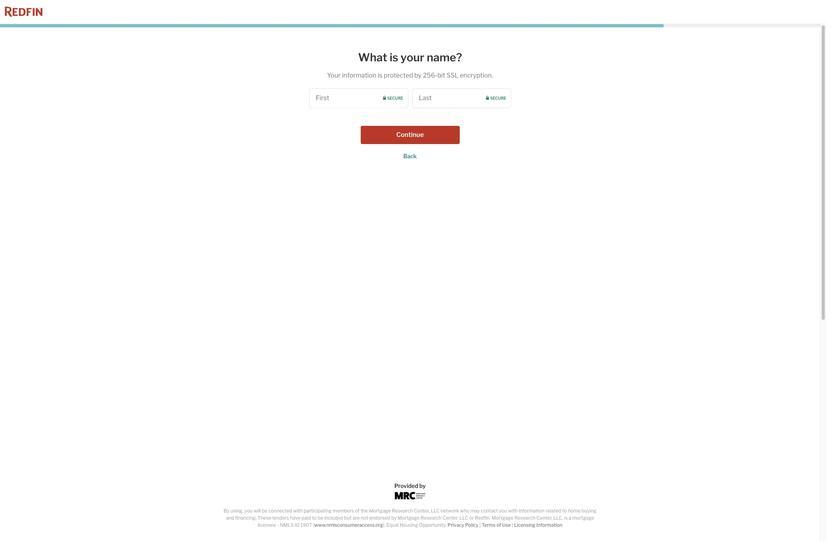 Task type: locate. For each thing, give the bounding box(es) containing it.
be down participating
[[318, 515, 323, 521]]

2 vertical spatial is
[[564, 515, 568, 521]]

not
[[361, 515, 368, 521]]

center, up information
[[536, 515, 552, 521]]

opportunity.
[[419, 522, 447, 528]]

with
[[293, 508, 303, 514], [508, 508, 518, 514]]

1 horizontal spatial llc
[[459, 515, 468, 521]]

but
[[344, 515, 352, 521]]

continue button
[[361, 126, 460, 144]]

research
[[392, 508, 413, 514], [421, 515, 442, 521], [514, 515, 535, 521]]

you
[[244, 508, 253, 514], [499, 508, 507, 514]]

llc
[[431, 508, 440, 514], [459, 515, 468, 521]]

mortgage
[[369, 508, 391, 514], [398, 515, 420, 521], [492, 515, 513, 521]]

of for members
[[355, 508, 360, 514]]

information inside by using, you will be connected with participating members of the mortgage research center, llc network who may contact you with information related to home buying and financing. these lenders have paid to be included but are not endorsed by mortgage research center, llc or redfin. mortgage research center, llc. is a mortgage licensee - nmls id 1907 (
[[519, 508, 544, 514]]

of
[[355, 508, 360, 514], [497, 522, 501, 528]]

privacy
[[448, 522, 464, 528]]

by left 256-
[[414, 72, 422, 79]]

llc.
[[553, 515, 563, 521]]

bit
[[437, 72, 445, 79]]

llc up privacy policy "link"
[[459, 515, 468, 521]]

by up mortgage research center image
[[419, 483, 426, 489]]

1 horizontal spatial of
[[497, 522, 501, 528]]

to
[[562, 508, 567, 514], [312, 515, 317, 521]]

by inside by using, you will be connected with participating members of the mortgage research center, llc network who may contact you with information related to home buying and financing. these lenders have paid to be included but are not endorsed by mortgage research center, llc or redfin. mortgage research center, llc. is a mortgage licensee - nmls id 1907 (
[[391, 515, 397, 521]]

0 horizontal spatial you
[[244, 508, 253, 514]]

continue
[[396, 131, 424, 138]]

information
[[342, 72, 376, 79], [519, 508, 544, 514]]

2 vertical spatial by
[[391, 515, 397, 521]]

0 vertical spatial is
[[390, 51, 398, 64]]

|
[[479, 522, 481, 528], [512, 522, 513, 528]]

is
[[390, 51, 398, 64], [378, 72, 382, 79], [564, 515, 568, 521]]

0 vertical spatial information
[[342, 72, 376, 79]]

is left protected
[[378, 72, 382, 79]]

network
[[441, 508, 459, 514]]

home
[[568, 508, 581, 514]]

connected
[[268, 508, 292, 514]]

0 horizontal spatial to
[[312, 515, 317, 521]]

0 horizontal spatial research
[[392, 508, 413, 514]]

0 vertical spatial to
[[562, 508, 567, 514]]

have
[[290, 515, 301, 521]]

0 horizontal spatial with
[[293, 508, 303, 514]]

| right use
[[512, 522, 513, 528]]

1 horizontal spatial with
[[508, 508, 518, 514]]

center, down network
[[443, 515, 458, 521]]

1 horizontal spatial you
[[499, 508, 507, 514]]

is inside by using, you will be connected with participating members of the mortgage research center, llc network who may contact you with information related to home buying and financing. these lenders have paid to be included but are not endorsed by mortgage research center, llc or redfin. mortgage research center, llc. is a mortgage licensee - nmls id 1907 (
[[564, 515, 568, 521]]

1 vertical spatial of
[[497, 522, 501, 528]]

1 with from the left
[[293, 508, 303, 514]]

terms
[[482, 522, 496, 528]]

of left use
[[497, 522, 501, 528]]

center,
[[414, 508, 430, 514], [443, 515, 458, 521], [536, 515, 552, 521]]

1 vertical spatial is
[[378, 72, 382, 79]]

(
[[313, 522, 314, 528]]

| down redfin.
[[479, 522, 481, 528]]

be up 'these'
[[262, 508, 267, 514]]

1 horizontal spatial information
[[519, 508, 544, 514]]

of inside by using, you will be connected with participating members of the mortgage research center, llc network who may contact you with information related to home buying and financing. these lenders have paid to be included but are not endorsed by mortgage research center, llc or redfin. mortgage research center, llc. is a mortgage licensee - nmls id 1907 (
[[355, 508, 360, 514]]

mortgage up use
[[492, 515, 513, 521]]

licensing
[[514, 522, 535, 528]]

by up equal
[[391, 515, 397, 521]]

Last text field
[[412, 88, 511, 108]]

terms of use link
[[482, 522, 511, 528]]

you up financing.
[[244, 508, 253, 514]]

1 horizontal spatial |
[[512, 522, 513, 528]]

0 horizontal spatial of
[[355, 508, 360, 514]]

of left the
[[355, 508, 360, 514]]

information up the licensing information 'link'
[[519, 508, 544, 514]]

0 vertical spatial be
[[262, 508, 267, 514]]

licensee
[[258, 522, 276, 528]]

0 vertical spatial llc
[[431, 508, 440, 514]]

to up llc. on the right bottom
[[562, 508, 567, 514]]

by
[[224, 508, 229, 514]]

you right contact
[[499, 508, 507, 514]]

your name?
[[401, 51, 462, 64]]

with up have
[[293, 508, 303, 514]]

research up housing
[[392, 508, 413, 514]]

1 vertical spatial by
[[419, 483, 426, 489]]

0 vertical spatial of
[[355, 508, 360, 514]]

llc up opportunity.
[[431, 508, 440, 514]]

be
[[262, 508, 267, 514], [318, 515, 323, 521]]

to up (
[[312, 515, 317, 521]]

research up opportunity.
[[421, 515, 442, 521]]

protected
[[384, 72, 413, 79]]

0 horizontal spatial |
[[479, 522, 481, 528]]

2 horizontal spatial is
[[564, 515, 568, 521]]

with up use
[[508, 508, 518, 514]]

256-
[[423, 72, 437, 79]]

1 vertical spatial information
[[519, 508, 544, 514]]

information down what
[[342, 72, 376, 79]]

is left a
[[564, 515, 568, 521]]

2 | from the left
[[512, 522, 513, 528]]

by
[[414, 72, 422, 79], [419, 483, 426, 489], [391, 515, 397, 521]]

1 vertical spatial be
[[318, 515, 323, 521]]

2 horizontal spatial center,
[[536, 515, 552, 521]]

-
[[277, 522, 279, 528]]

ssl encryption.
[[447, 72, 493, 79]]

0 horizontal spatial center,
[[414, 508, 430, 514]]

1 vertical spatial to
[[312, 515, 317, 521]]

housing
[[400, 522, 418, 528]]

mortgage
[[572, 515, 594, 521]]

1 horizontal spatial to
[[562, 508, 567, 514]]

mortgage up housing
[[398, 515, 420, 521]]

what
[[358, 51, 387, 64]]

id
[[295, 522, 299, 528]]

0 horizontal spatial llc
[[431, 508, 440, 514]]

research up licensing
[[514, 515, 535, 521]]

0 horizontal spatial be
[[262, 508, 267, 514]]

center, up opportunity.
[[414, 508, 430, 514]]

www.nmlsconsumeraccess.org ). equal housing opportunity. privacy policy | terms of use | licensing information
[[314, 522, 562, 528]]

mortgage up endorsed
[[369, 508, 391, 514]]

is up protected
[[390, 51, 398, 64]]

1 horizontal spatial mortgage
[[398, 515, 420, 521]]



Task type: vqa. For each thing, say whether or not it's contained in the screenshot.
Little Rock Real Estate
no



Task type: describe. For each thing, give the bounding box(es) containing it.
back button
[[403, 153, 417, 159]]

www.nmlsconsumeraccess.org
[[314, 522, 383, 528]]

1 horizontal spatial center,
[[443, 515, 458, 521]]

0 horizontal spatial is
[[378, 72, 382, 79]]

licensing information link
[[514, 522, 562, 528]]

what is your name?
[[358, 51, 462, 64]]

who
[[460, 508, 469, 514]]

contact
[[481, 508, 498, 514]]

0 vertical spatial by
[[414, 72, 422, 79]]

mortgage research center image
[[395, 492, 425, 500]]

First text field
[[309, 88, 408, 108]]

a
[[569, 515, 571, 521]]

will
[[254, 508, 261, 514]]

nmls
[[280, 522, 294, 528]]

1907
[[301, 522, 312, 528]]

using,
[[231, 508, 243, 514]]

use
[[502, 522, 511, 528]]

2 you from the left
[[499, 508, 507, 514]]

).
[[383, 522, 385, 528]]

these
[[258, 515, 271, 521]]

1 | from the left
[[479, 522, 481, 528]]

and
[[226, 515, 234, 521]]

information
[[536, 522, 562, 528]]

or
[[469, 515, 474, 521]]

0 horizontal spatial mortgage
[[369, 508, 391, 514]]

included
[[324, 515, 343, 521]]

1 you from the left
[[244, 508, 253, 514]]

www.nmlsconsumeraccess.org link
[[314, 522, 383, 528]]

2 horizontal spatial mortgage
[[492, 515, 513, 521]]

2 horizontal spatial research
[[514, 515, 535, 521]]

provided by
[[394, 483, 426, 489]]

your
[[327, 72, 341, 79]]

2 with from the left
[[508, 508, 518, 514]]

are
[[353, 515, 360, 521]]

redfin.
[[475, 515, 491, 521]]

your information is protected by 256-bit ssl encryption.
[[327, 72, 493, 79]]

back
[[403, 153, 417, 159]]

participating
[[304, 508, 332, 514]]

equal
[[386, 522, 399, 528]]

the
[[361, 508, 368, 514]]

1 horizontal spatial be
[[318, 515, 323, 521]]

financing.
[[235, 515, 257, 521]]

1 vertical spatial llc
[[459, 515, 468, 521]]

by using, you will be connected with participating members of the mortgage research center, llc network who may contact you with information related to home buying and financing. these lenders have paid to be included but are not endorsed by mortgage research center, llc or redfin. mortgage research center, llc. is a mortgage licensee - nmls id 1907 (
[[224, 508, 596, 528]]

1 horizontal spatial is
[[390, 51, 398, 64]]

endorsed
[[369, 515, 390, 521]]

privacy policy link
[[448, 522, 478, 528]]

of for terms
[[497, 522, 501, 528]]

provided
[[394, 483, 418, 489]]

members
[[333, 508, 354, 514]]

buying
[[582, 508, 596, 514]]

0 horizontal spatial information
[[342, 72, 376, 79]]

related
[[546, 508, 561, 514]]

policy
[[465, 522, 478, 528]]

lenders
[[272, 515, 289, 521]]

paid
[[302, 515, 311, 521]]

may
[[470, 508, 480, 514]]

1 horizontal spatial research
[[421, 515, 442, 521]]



